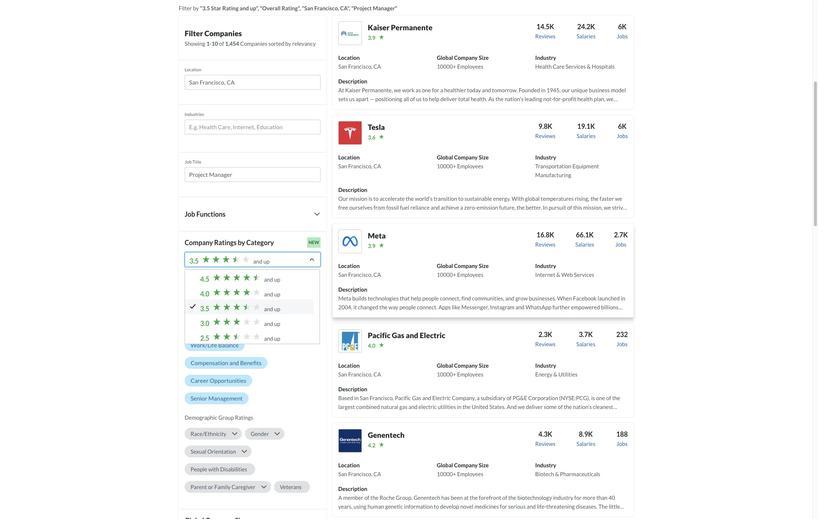Task type: locate. For each thing, give the bounding box(es) containing it.
industry inside the industry transportation equipment manufacturing
[[535, 154, 556, 161]]

the up to
[[357, 313, 365, 320]]

transportation
[[535, 163, 572, 170]]

188
[[617, 430, 628, 439]]

4 10000+ from the top
[[437, 371, 456, 378]]

industry inside industry internet & web services
[[535, 263, 556, 269]]

and inside 3.5 option
[[264, 306, 273, 313]]

meta up the 2004,
[[338, 295, 351, 302]]

jobs right 24.2k salaries
[[617, 33, 628, 39]]

immersive
[[499, 313, 524, 320]]

2 reviews from the top
[[535, 133, 556, 139]]

services inside industry internet & web services
[[574, 272, 594, 278]]

francisco, up builds
[[348, 272, 373, 278]]

overall
[[191, 289, 210, 296]]

2 vertical spatial ratings
[[235, 415, 253, 421]]

like up 2d
[[452, 304, 461, 311]]

like down 'further'
[[556, 313, 564, 320]]

companies right the 1,454
[[240, 40, 267, 47]]

salaries for kaiser permanente
[[577, 33, 596, 39]]

3.5 up 3.0
[[200, 305, 209, 313]]

services right web
[[574, 272, 594, 278]]

& left web
[[557, 272, 560, 278]]

0 horizontal spatial people
[[400, 304, 416, 311]]

jobs right 19.1k salaries
[[617, 133, 628, 139]]

4 description from the top
[[338, 386, 367, 393]]

ca",
[[340, 5, 350, 11]]

1 horizontal spatial by
[[238, 239, 245, 247]]

the down "now,"
[[386, 322, 394, 328]]

location san francisco, ca up builds
[[338, 263, 381, 278]]

1 ca from the top
[[374, 63, 381, 70]]

rating right star
[[222, 5, 239, 11]]

job
[[185, 159, 192, 165], [185, 210, 195, 218]]

description for tesla
[[338, 187, 367, 193]]

& left 'hospitals'
[[587, 63, 591, 70]]

3 ca from the top
[[374, 272, 381, 278]]

reality
[[338, 322, 354, 328]]

3.9 right meta image
[[368, 243, 376, 249]]

2 vertical spatial the
[[386, 322, 394, 328]]

1 horizontal spatial meta
[[368, 231, 386, 240]]

0 vertical spatial job
[[185, 159, 192, 165]]

billions
[[601, 304, 619, 311]]

job inside "button"
[[185, 210, 195, 218]]

inclusion
[[279, 324, 302, 331]]

& inside the culture & values button
[[212, 324, 216, 331]]

industry up biotech
[[535, 462, 556, 469]]

5 industry from the top
[[535, 462, 556, 469]]

4 global from the top
[[437, 362, 453, 369]]

up inside 3.5 option
[[274, 306, 280, 313]]

5 ca from the top
[[374, 471, 381, 478]]

virtual
[[604, 313, 619, 320]]

1 vertical spatial ratings
[[229, 308, 248, 315]]

location for meta
[[338, 263, 360, 269]]

reviews down 4.3k
[[535, 441, 556, 447]]

0 horizontal spatial 4.0
[[200, 290, 209, 298]]

2 global from the top
[[437, 154, 453, 161]]

grow
[[516, 295, 528, 302]]

2 vertical spatial meta
[[396, 313, 409, 320]]

10000+ for tesla
[[437, 163, 456, 170]]

evolution
[[407, 322, 430, 328]]

filter left "3.5
[[179, 5, 192, 11]]

companies up "of"
[[205, 29, 242, 38]]

jobs inside 232 jobs
[[617, 341, 628, 348]]

1 description from the top
[[338, 78, 367, 85]]

francisco, for tesla
[[348, 163, 373, 170]]

tesla image
[[338, 121, 362, 145]]

ratings down functions
[[214, 239, 237, 247]]

3.9 down kaiser on the left of page
[[368, 34, 376, 41]]

0 horizontal spatial like
[[452, 304, 461, 311]]

diversity & inclusion button
[[243, 322, 308, 334]]

5 size from the top
[[479, 462, 489, 469]]

jobs down 232
[[617, 341, 628, 348]]

like
[[452, 304, 461, 311], [556, 313, 564, 320]]

size for kaiser permanente
[[479, 54, 489, 61]]

businesses.
[[529, 295, 556, 302]]

industry for tesla
[[535, 154, 556, 161]]

rating inside button
[[211, 289, 228, 296]]

job left functions
[[185, 210, 195, 218]]

2 job from the top
[[185, 210, 195, 218]]

5 global from the top
[[437, 462, 453, 469]]

0 vertical spatial 4.0
[[200, 290, 209, 298]]

4.0 down pacific
[[368, 342, 376, 349]]

1 size from the top
[[479, 54, 489, 61]]

1 industry from the top
[[535, 54, 556, 61]]

industry inside industry health care services & hospitals
[[535, 54, 556, 61]]

help right that
[[411, 295, 421, 302]]

francisco, down kaiser permanente "image"
[[348, 63, 373, 70]]

filter companies showing 1 - 10 of 1,454 companies sorted by relevancy
[[185, 29, 316, 47]]

2 horizontal spatial by
[[285, 40, 291, 47]]

and up inside 3.5 option
[[264, 306, 280, 313]]

0 vertical spatial 6k
[[618, 23, 627, 31]]

help right to
[[361, 322, 372, 328]]

augmented
[[565, 313, 592, 320]]

biotech
[[535, 471, 554, 478]]

4 size from the top
[[479, 362, 489, 369]]

san down pacific gas and electric image
[[338, 371, 347, 378]]

1 san from the top
[[338, 63, 347, 70]]

meta right meta image
[[368, 231, 386, 240]]

3 size from the top
[[479, 263, 489, 269]]

location down meta image
[[338, 263, 360, 269]]

location san francisco, ca for genentech
[[338, 462, 381, 478]]

pacific gas and electric image
[[338, 330, 362, 353]]

1 vertical spatial rating
[[211, 289, 228, 296]]

1 vertical spatial services
[[574, 272, 594, 278]]

salaries for meta
[[575, 241, 594, 248]]

builds
[[352, 295, 367, 302]]

5 description from the top
[[338, 486, 367, 492]]

next
[[395, 322, 406, 328]]

companies
[[205, 29, 242, 38], [240, 40, 267, 47]]

global
[[437, 54, 453, 61], [437, 154, 453, 161], [437, 263, 453, 269], [437, 362, 453, 369], [437, 462, 453, 469]]

1 10000+ from the top
[[437, 63, 456, 70]]

0 vertical spatial by
[[193, 5, 199, 11]]

1 global from the top
[[437, 54, 453, 61]]

san for kaiser permanente
[[338, 63, 347, 70]]

meta image
[[338, 230, 362, 253]]

san down tesla image
[[338, 163, 347, 170]]

in right launched
[[621, 295, 626, 302]]

jobs for pacific gas and electric
[[617, 341, 628, 348]]

1 6k jobs from the top
[[617, 23, 628, 39]]

4.0
[[200, 290, 209, 298], [368, 342, 376, 349]]

industry inside industry biotech & pharmaceuticals
[[535, 462, 556, 469]]

2 6k jobs from the top
[[617, 122, 628, 139]]

1 horizontal spatial 3.5
[[200, 305, 209, 313]]

2.3k reviews
[[535, 331, 556, 348]]

3 global from the top
[[437, 263, 453, 269]]

job left title
[[185, 159, 192, 165]]

salaries for pacific gas and electric
[[577, 341, 596, 348]]

industry internet & web services
[[535, 263, 594, 278]]

services right care
[[566, 63, 586, 70]]

senior management
[[191, 395, 243, 402]]

6k right 24.2k in the right of the page
[[618, 23, 627, 31]]

none field location
[[185, 75, 321, 93]]

global for kaiser permanente
[[437, 54, 453, 61]]

showing
[[185, 40, 205, 47]]

parent or family caregiver
[[191, 484, 256, 491]]

0 vertical spatial in
[[621, 295, 626, 302]]

the
[[380, 304, 388, 311], [357, 313, 365, 320], [386, 322, 394, 328]]

rating down 1)
[[211, 289, 228, 296]]

san down kaiser permanente "image"
[[338, 63, 347, 70]]

san up the 2004,
[[338, 272, 347, 278]]

0 vertical spatial none field
[[185, 75, 321, 93]]

communities,
[[472, 295, 505, 302]]

2 none field from the top
[[185, 120, 321, 137]]

san down 'genentech' image
[[338, 471, 347, 478]]

1 horizontal spatial like
[[556, 313, 564, 320]]

global company size 10000+ employees for pacific gas and electric
[[437, 362, 489, 378]]

0 vertical spatial companies
[[205, 29, 242, 38]]

4 industry from the top
[[535, 362, 556, 369]]

salaries down the 3.7k
[[577, 341, 596, 348]]

3 employees from the top
[[457, 272, 484, 278]]

people up connect.
[[423, 295, 439, 302]]

location san francisco, ca down pacific gas and electric image
[[338, 362, 381, 378]]

1 vertical spatial 6k jobs
[[617, 122, 628, 139]]

1 vertical spatial people
[[400, 304, 416, 311]]

job for job title
[[185, 159, 192, 165]]

overall rating
[[191, 289, 228, 296]]

new
[[309, 240, 319, 245]]

location san francisco, ca down kaiser permanente "image"
[[338, 54, 381, 70]]

5 employees from the top
[[457, 471, 484, 478]]

6k for kaiser permanente
[[618, 23, 627, 31]]

opportunities
[[210, 377, 246, 384]]

reviews down 2.3k
[[535, 341, 556, 348]]

salaries down 24.2k in the right of the page
[[577, 33, 596, 39]]

none field for location
[[185, 75, 321, 93]]

jobs down 188
[[617, 441, 628, 447]]

location down 'genentech' image
[[338, 462, 360, 469]]

kaiser permanente
[[368, 23, 433, 32]]

salaries down 8.9k
[[577, 441, 596, 447]]

messenger,
[[462, 304, 489, 311]]

reviews down 16.8k
[[535, 241, 556, 248]]

electric
[[420, 331, 445, 340]]

1 vertical spatial in
[[431, 322, 435, 328]]

caregiver
[[232, 484, 256, 491]]

the down technologies
[[380, 304, 388, 311]]

salaries down '66.1k'
[[575, 241, 594, 248]]

is
[[410, 313, 414, 320]]

1 job from the top
[[185, 159, 192, 165]]

reviews for genentech
[[535, 441, 556, 447]]

global for genentech
[[437, 462, 453, 469]]

6k jobs right 19.1k salaries
[[617, 122, 628, 139]]

work/life balance button
[[185, 340, 245, 351]]

industry up energy
[[535, 362, 556, 369]]

ratings right factor
[[229, 308, 248, 315]]

compensation and benefits button
[[185, 357, 268, 369]]

4 reviews from the top
[[535, 341, 556, 348]]

reviews down 14.5k
[[535, 33, 556, 39]]

1 none field from the top
[[185, 75, 321, 93]]

social
[[436, 322, 450, 328]]

3 reviews from the top
[[535, 241, 556, 248]]

0 horizontal spatial meta
[[338, 295, 351, 302]]

24.2k salaries
[[577, 23, 596, 39]]

2 employees from the top
[[457, 163, 484, 170]]

1 6k from the top
[[618, 23, 627, 31]]

4 san from the top
[[338, 371, 347, 378]]

1 horizontal spatial people
[[423, 295, 439, 302]]

by left category
[[238, 239, 245, 247]]

1 global company size 10000+ employees from the top
[[437, 54, 489, 70]]

4 employees from the top
[[457, 371, 484, 378]]

jobs down 2.7k
[[616, 241, 627, 248]]

culture & values
[[191, 324, 234, 331]]

location down tesla image
[[338, 154, 360, 161]]

4 location san francisco, ca from the top
[[338, 362, 381, 378]]

san
[[338, 63, 347, 70], [338, 163, 347, 170], [338, 272, 347, 278], [338, 371, 347, 378], [338, 471, 347, 478]]

meta up next
[[396, 313, 409, 320]]

francisco, for meta
[[348, 272, 373, 278]]

6k for tesla
[[618, 122, 627, 130]]

none field for job title
[[185, 167, 321, 185]]

4 global company size 10000+ employees from the top
[[437, 362, 489, 378]]

4.0 down 4.5
[[200, 290, 209, 298]]

3 description from the top
[[338, 286, 367, 293]]

0 vertical spatial 3.9
[[368, 34, 376, 41]]

industry health care services & hospitals
[[535, 54, 615, 70]]

4.3k reviews
[[535, 430, 556, 447]]

services
[[566, 63, 586, 70], [574, 272, 594, 278]]

reviews
[[535, 33, 556, 39], [535, 133, 556, 139], [535, 241, 556, 248], [535, 341, 556, 348], [535, 441, 556, 447]]

1 vertical spatial the
[[357, 313, 365, 320]]

2 description from the top
[[338, 187, 367, 193]]

3 none field from the top
[[185, 167, 321, 185]]

industry transportation equipment manufacturing
[[535, 154, 599, 178]]

2 3.9 from the top
[[368, 243, 376, 249]]

company for genentech
[[454, 462, 478, 469]]

rating
[[222, 5, 239, 11], [211, 289, 228, 296]]

francisco, down pacific gas and electric image
[[348, 371, 373, 378]]

2 vertical spatial by
[[238, 239, 245, 247]]

1 vertical spatial 4.0
[[368, 342, 376, 349]]

5 san from the top
[[338, 471, 347, 478]]

0 vertical spatial like
[[452, 304, 461, 311]]

1 vertical spatial job
[[185, 210, 195, 218]]

global company size 10000+ employees for kaiser permanente
[[437, 54, 489, 70]]

3 industry from the top
[[535, 263, 556, 269]]

2 size from the top
[[479, 154, 489, 161]]

3.7k salaries
[[577, 331, 596, 348]]

0 vertical spatial 3.5
[[190, 257, 199, 265]]

0 horizontal spatial help
[[361, 322, 372, 328]]

permanente
[[391, 23, 433, 32]]

or
[[208, 484, 213, 491]]

1 location san francisco, ca from the top
[[338, 54, 381, 70]]

by inside filter companies showing 1 - 10 of 1,454 companies sorted by relevancy
[[285, 40, 291, 47]]

industry up transportation
[[535, 154, 556, 161]]

size for pacific gas and electric
[[479, 362, 489, 369]]

6k jobs right 24.2k salaries
[[617, 23, 628, 39]]

list box
[[185, 252, 321, 344]]

location san francisco, ca down 4.2
[[338, 462, 381, 478]]

location down pacific gas and electric image
[[338, 362, 360, 369]]

5 reviews from the top
[[535, 441, 556, 447]]

none field for industries
[[185, 120, 321, 137]]

& right biotech
[[555, 471, 559, 478]]

5 location san francisco, ca from the top
[[338, 462, 381, 478]]

people
[[191, 466, 207, 473]]

1 vertical spatial 3.5
[[200, 305, 209, 313]]

1 vertical spatial by
[[285, 40, 291, 47]]

jobs inside 2.7k jobs
[[616, 241, 627, 248]]

filter for companies
[[185, 29, 203, 38]]

3 san from the top
[[338, 272, 347, 278]]

instagram
[[490, 304, 515, 311]]

1 vertical spatial none field
[[185, 120, 321, 137]]

3.5
[[190, 257, 199, 265], [200, 305, 209, 313]]

& inside industry biotech & pharmaceuticals
[[555, 471, 559, 478]]

None field
[[185, 75, 321, 93], [185, 120, 321, 137], [185, 167, 321, 185]]

3.5 up (select
[[190, 257, 199, 265]]

in left social
[[431, 322, 435, 328]]

2 6k from the top
[[618, 122, 627, 130]]

way
[[389, 304, 398, 311]]

0 vertical spatial filter
[[179, 5, 192, 11]]

0 vertical spatial 6k jobs
[[617, 23, 628, 39]]

filter for by
[[179, 5, 192, 11]]

2 ca from the top
[[374, 163, 381, 170]]

francisco, down 3.6
[[348, 163, 373, 170]]

6k right 19.1k
[[618, 122, 627, 130]]

0 vertical spatial ratings
[[214, 239, 237, 247]]

10000+ for kaiser permanente
[[437, 63, 456, 70]]

workplace factor ratings
[[185, 308, 248, 315]]

jobs for meta
[[616, 241, 627, 248]]

by left "3.5
[[193, 5, 199, 11]]

3 global company size 10000+ employees from the top
[[437, 263, 489, 278]]

2 global company size 10000+ employees from the top
[[437, 154, 489, 170]]

compensation
[[191, 359, 228, 366]]

ca
[[374, 63, 381, 70], [374, 163, 381, 170], [374, 272, 381, 278], [374, 371, 381, 378], [374, 471, 381, 478]]

1 vertical spatial meta
[[338, 295, 351, 302]]

energy
[[535, 371, 553, 378]]

location down kaiser permanente "image"
[[338, 54, 360, 61]]

now,
[[382, 313, 395, 320]]

2 san from the top
[[338, 163, 347, 170]]

industry up internet
[[535, 263, 556, 269]]

industry up health
[[535, 54, 556, 61]]

company
[[454, 54, 478, 61], [454, 154, 478, 161], [185, 239, 213, 247], [454, 263, 478, 269], [454, 362, 478, 369], [454, 462, 478, 469]]

location san francisco, ca for kaiser permanente
[[338, 54, 381, 70]]

salaries down 19.1k
[[577, 133, 596, 139]]

location san francisco, ca down 3.6
[[338, 154, 381, 170]]

14.5k reviews
[[535, 23, 556, 39]]

0 vertical spatial people
[[423, 295, 439, 302]]

employees for pacific gas and electric
[[457, 371, 484, 378]]

by right sorted
[[285, 40, 291, 47]]

and inside button
[[229, 359, 239, 366]]

industry inside industry energy & utilities
[[535, 362, 556, 369]]

hospitals
[[592, 63, 615, 70]]

compensation and benefits
[[191, 359, 262, 366]]

0 vertical spatial services
[[566, 63, 586, 70]]

reviews for kaiser permanente
[[535, 33, 556, 39]]

industry
[[535, 54, 556, 61], [535, 154, 556, 161], [535, 263, 556, 269], [535, 362, 556, 369], [535, 462, 556, 469]]

people
[[423, 295, 439, 302], [400, 304, 416, 311]]

1 vertical spatial filter
[[185, 29, 203, 38]]

web
[[562, 272, 573, 278]]

0 horizontal spatial in
[[431, 322, 435, 328]]

job for job functions
[[185, 210, 195, 218]]

1 employees from the top
[[457, 63, 484, 70]]

2.3k
[[539, 331, 553, 339]]

global company size 10000+ employees
[[437, 54, 489, 70], [437, 154, 489, 170], [437, 263, 489, 278], [437, 362, 489, 378], [437, 462, 489, 478]]

care
[[553, 63, 565, 70]]

3 10000+ from the top
[[437, 272, 456, 278]]

2 vertical spatial none field
[[185, 167, 321, 185]]

size for tesla
[[479, 154, 489, 161]]

3.7k
[[579, 331, 593, 339]]

1 vertical spatial help
[[361, 322, 372, 328]]

ca for pacific gas and electric
[[374, 371, 381, 378]]

& right energy
[[554, 371, 558, 378]]

employees for tesla
[[457, 163, 484, 170]]

2 industry from the top
[[535, 154, 556, 161]]

5 global company size 10000+ employees from the top
[[437, 462, 489, 478]]

1 vertical spatial 6k
[[618, 122, 627, 130]]

ratings right the group
[[235, 415, 253, 421]]

2 location san francisco, ca from the top
[[338, 154, 381, 170]]

2 10000+ from the top
[[437, 163, 456, 170]]

1 horizontal spatial 4.0
[[368, 342, 376, 349]]

none field job title
[[185, 167, 321, 185]]

salaries for tesla
[[577, 133, 596, 139]]

filter up the showing
[[185, 29, 203, 38]]

1 horizontal spatial in
[[621, 295, 626, 302]]

francisco, down 4.2
[[348, 471, 373, 478]]

demographic group ratings
[[185, 415, 253, 421]]

5 10000+ from the top
[[437, 471, 456, 478]]

1 vertical spatial 3.9
[[368, 243, 376, 249]]

reviews down 9.8k
[[535, 133, 556, 139]]

4 ca from the top
[[374, 371, 381, 378]]

filter inside filter companies showing 1 - 10 of 1,454 companies sorted by relevancy
[[185, 29, 203, 38]]

3.9 for meta
[[368, 243, 376, 249]]

1 reviews from the top
[[535, 33, 556, 39]]

diversity
[[249, 324, 273, 331]]

jobs for kaiser permanente
[[617, 33, 628, 39]]

& left inclusion
[[274, 324, 278, 331]]

genentech
[[368, 431, 405, 440]]

1 horizontal spatial help
[[411, 295, 421, 302]]

& right 3.0
[[212, 324, 216, 331]]

3 location san francisco, ca from the top
[[338, 263, 381, 278]]

people down that
[[400, 304, 416, 311]]

1 3.9 from the top
[[368, 34, 376, 41]]

8.9k
[[579, 430, 593, 439]]

francisco, for pacific gas and electric
[[348, 371, 373, 378]]

san for tesla
[[338, 163, 347, 170]]

jobs for genentech
[[617, 441, 628, 447]]

jobs inside 188 jobs
[[617, 441, 628, 447]]



Task type: vqa. For each thing, say whether or not it's contained in the screenshot.
4th image for bowl from the bottom
no



Task type: describe. For each thing, give the bounding box(es) containing it.
3.0
[[200, 320, 209, 328]]

genentech image
[[338, 429, 362, 453]]

utilities
[[559, 371, 578, 378]]

culture
[[191, 324, 210, 331]]

232 jobs
[[617, 331, 628, 348]]

description inside description meta builds technologies that help people connect, find communities, and grow businesses. when facebook launched in 2004, it changed the way people connect. apps like messenger, instagram and whatsapp further empowered billions around the world. now, meta is moving beyond 2d screens toward immersive experiences like augmented and virtual reality to help build the next evolution in social technology.
[[338, 286, 367, 293]]

career
[[191, 377, 209, 384]]

career opportunities
[[191, 377, 246, 384]]

Job Title field
[[189, 170, 316, 179]]

19.1k
[[577, 122, 595, 130]]

experiences
[[525, 313, 554, 320]]

location for kaiser permanente
[[338, 54, 360, 61]]

jobs for tesla
[[617, 133, 628, 139]]

benefits
[[240, 359, 262, 366]]

rating",
[[282, 5, 301, 11]]

& inside industry internet & web services
[[557, 272, 560, 278]]

ca for kaiser permanente
[[374, 63, 381, 70]]

3.6
[[368, 134, 376, 141]]

job functions button
[[185, 209, 321, 219]]

demographic
[[185, 415, 217, 421]]

industry for meta
[[535, 263, 556, 269]]

location for tesla
[[338, 154, 360, 161]]

global for tesla
[[437, 154, 453, 161]]

company for kaiser permanente
[[454, 54, 478, 61]]

ratings for group
[[235, 415, 253, 421]]

it
[[354, 304, 357, 311]]

10000+ for pacific gas and electric
[[437, 371, 456, 378]]

1,454
[[225, 40, 239, 47]]

job functions
[[185, 210, 226, 218]]

location san francisco, ca for pacific gas and electric
[[338, 362, 381, 378]]

build
[[373, 322, 385, 328]]

people with disabilities
[[191, 466, 247, 473]]

employees for meta
[[457, 272, 484, 278]]

manager"
[[373, 5, 398, 11]]

connect,
[[440, 295, 461, 302]]

2 horizontal spatial meta
[[396, 313, 409, 320]]

pacific
[[368, 331, 391, 340]]

empowered
[[571, 304, 600, 311]]

Location field
[[189, 78, 316, 87]]

further
[[553, 304, 570, 311]]

ca for tesla
[[374, 163, 381, 170]]

pharmaceuticals
[[560, 471, 600, 478]]

group
[[218, 415, 234, 421]]

0 vertical spatial the
[[380, 304, 388, 311]]

senior
[[191, 395, 207, 402]]

location for pacific gas and electric
[[338, 362, 360, 369]]

apps
[[439, 304, 451, 311]]

10000+ for genentech
[[437, 471, 456, 478]]

culture & values button
[[185, 322, 240, 334]]

global for pacific gas and electric
[[437, 362, 453, 369]]

veterans
[[280, 484, 302, 491]]

3.9 for kaiser permanente
[[368, 34, 376, 41]]

6k jobs for tesla
[[617, 122, 628, 139]]

66.1k
[[576, 231, 594, 239]]

reviews for meta
[[535, 241, 556, 248]]

factor
[[212, 308, 228, 315]]

-
[[210, 40, 212, 47]]

10000+ for meta
[[437, 272, 456, 278]]

company for meta
[[454, 263, 478, 269]]

188 jobs
[[617, 430, 628, 447]]

24.2k
[[577, 23, 595, 31]]

description for genentech
[[338, 486, 367, 492]]

family
[[214, 484, 231, 491]]

industries
[[185, 112, 204, 117]]

3.5 inside option
[[200, 305, 209, 313]]

global company size 10000+ employees for genentech
[[437, 462, 489, 478]]

1 vertical spatial like
[[556, 313, 564, 320]]

global company size 10000+ employees for meta
[[437, 263, 489, 278]]

list box containing 3.5
[[185, 252, 321, 344]]

technologies
[[368, 295, 399, 302]]

filter by "3.5 star rating and up", "overall rating", "san francisco, ca", "project manager"
[[179, 5, 398, 11]]

kaiser
[[368, 23, 390, 32]]

1 vertical spatial companies
[[240, 40, 267, 47]]

equipment
[[573, 163, 599, 170]]

& inside industry health care services & hospitals
[[587, 63, 591, 70]]

overall rating button
[[185, 286, 234, 298]]

parent
[[191, 484, 207, 491]]

sorted
[[268, 40, 284, 47]]

global for meta
[[437, 263, 453, 269]]

0 vertical spatial rating
[[222, 5, 239, 11]]

find
[[462, 295, 471, 302]]

industry for genentech
[[535, 462, 556, 469]]

salaries for genentech
[[577, 441, 596, 447]]

industry for kaiser permanente
[[535, 54, 556, 61]]

19.1k salaries
[[577, 122, 596, 139]]

(select only 1)
[[185, 273, 219, 279]]

employees for genentech
[[457, 471, 484, 478]]

0 vertical spatial help
[[411, 295, 421, 302]]

none field industries
[[185, 120, 321, 137]]

9.8k reviews
[[535, 122, 556, 139]]

company for tesla
[[454, 154, 478, 161]]

ca for meta
[[374, 272, 381, 278]]

industry for pacific gas and electric
[[535, 362, 556, 369]]

gender
[[251, 431, 269, 437]]

location san francisco, ca for tesla
[[338, 154, 381, 170]]

location down the showing
[[185, 67, 201, 72]]

6k jobs for kaiser permanente
[[617, 23, 628, 39]]

diversity & inclusion
[[249, 324, 302, 331]]

0 vertical spatial meta
[[368, 231, 386, 240]]

health
[[535, 63, 552, 70]]

2d
[[453, 313, 460, 320]]

16.8k reviews
[[535, 231, 556, 248]]

"3.5
[[200, 5, 210, 11]]

san for meta
[[338, 272, 347, 278]]

management
[[208, 395, 243, 402]]

size for meta
[[479, 263, 489, 269]]

3.5 option
[[185, 299, 314, 315]]

orientation
[[207, 448, 236, 455]]

launched
[[598, 295, 620, 302]]

reviews for tesla
[[535, 133, 556, 139]]

(select
[[185, 273, 201, 279]]

2.7k
[[614, 231, 628, 239]]

company for pacific gas and electric
[[454, 362, 478, 369]]

up",
[[250, 5, 259, 11]]

location san francisco, ca for meta
[[338, 263, 381, 278]]

technology.
[[451, 322, 479, 328]]

francisco, for genentech
[[348, 471, 373, 478]]

"overall
[[260, 5, 281, 11]]

description for pacific gas and electric
[[338, 386, 367, 393]]

francisco, left ca",
[[314, 5, 339, 11]]

title
[[192, 159, 201, 165]]

only
[[202, 273, 213, 279]]

work/life balance
[[191, 342, 239, 349]]

0 horizontal spatial by
[[193, 5, 199, 11]]

star
[[211, 5, 221, 11]]

francisco, for kaiser permanente
[[348, 63, 373, 70]]

16.8k
[[537, 231, 554, 239]]

kaiser permanente image
[[338, 21, 362, 45]]

services inside industry health care services & hospitals
[[566, 63, 586, 70]]

ratings for factor
[[229, 308, 248, 315]]

global company size 10000+ employees for tesla
[[437, 154, 489, 170]]

0 horizontal spatial 3.5
[[190, 257, 199, 265]]

& inside industry energy & utilities
[[554, 371, 558, 378]]

changed
[[358, 304, 378, 311]]

description for kaiser permanente
[[338, 78, 367, 85]]

beyond
[[434, 313, 452, 320]]

san for genentech
[[338, 471, 347, 478]]

employees for kaiser permanente
[[457, 63, 484, 70]]

ca for genentech
[[374, 471, 381, 478]]

& inside diversity & inclusion button
[[274, 324, 278, 331]]

1)
[[214, 273, 219, 279]]

size for genentech
[[479, 462, 489, 469]]

san for pacific gas and electric
[[338, 371, 347, 378]]

tesla
[[368, 123, 385, 131]]

Industries field
[[189, 123, 316, 131]]

relevancy
[[292, 40, 316, 47]]

work/life
[[191, 342, 217, 349]]

location for genentech
[[338, 462, 360, 469]]

14.5k
[[537, 23, 554, 31]]

moving
[[415, 313, 432, 320]]

reviews for pacific gas and electric
[[535, 341, 556, 348]]

career opportunities button
[[185, 375, 252, 387]]



